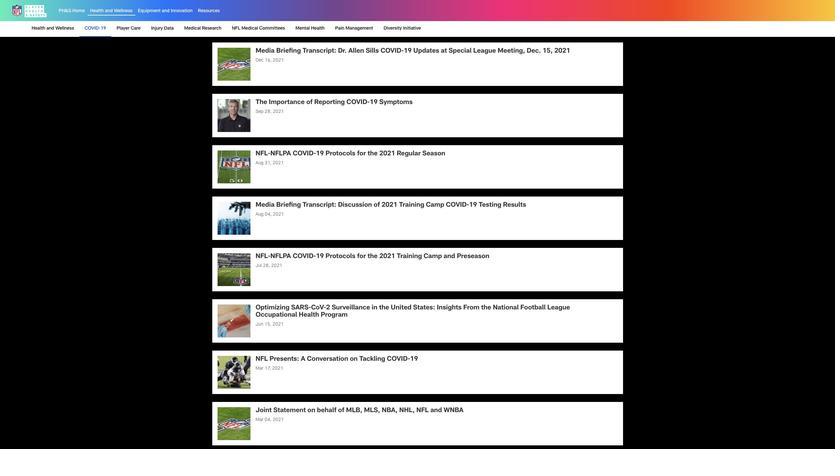 Task type: locate. For each thing, give the bounding box(es) containing it.
2021 inside nfl chief medical officer dr. allen sills moderated a webinar to discuss key decisions the nfl made during the 2021 season, what the league has learned about covid, and what the future of the pandemic may look like for 2022 and beyond.
[[484, 15, 495, 19]]

national
[[493, 305, 519, 312]]

2022 up the management
[[356, 21, 367, 26]]

1 protocols from the top
[[326, 151, 356, 158]]

1 horizontal spatial wellness
[[114, 9, 133, 14]]

1 vertical spatial the nfl logo is seen on the u.s. bank stadium field before an nfl football game between the minnesota vikings and the atlanta falcons, sunday, oct. 18, 2020, in minneapolis. (ap photo/charlie neibergall) image
[[218, 408, 251, 441]]

sills inside nfl chief medical officer dr. allen sills moderated a webinar to discuss key decisions the nfl made during the 2021 season, what the league has learned about covid, and what the future of the pandemic may look like for 2022 and beyond.
[[327, 15, 336, 19]]

covid,
[[584, 15, 600, 19]]

2022 up 'chief'
[[273, 5, 284, 10]]

united
[[391, 305, 412, 312]]

jan 28, 2022
[[256, 5, 284, 10]]

dr. down pain
[[338, 48, 347, 55]]

media up aug 04, 2021
[[256, 202, 275, 209]]

of left reporting
[[307, 100, 313, 106]]

1 vertical spatial media
[[256, 202, 275, 209]]

nfl
[[256, 15, 264, 19], [440, 15, 448, 19], [232, 26, 241, 31], [256, 357, 268, 363], [417, 408, 429, 415]]

statement
[[274, 408, 306, 415]]

nfl- for nfl-nflpa covid-19 protocols for the 2021 regular season
[[256, 151, 271, 158]]

0 vertical spatial nfl-
[[256, 151, 271, 158]]

nfl chief medical officer dr. allen sills moderated a webinar to discuss key decisions the nfl made during the 2021 season, what the league has learned about covid, and what the future of the pandemic may look like for 2022 and beyond.
[[256, 15, 608, 26]]

2 protocols from the top
[[326, 254, 356, 260]]

research
[[202, 26, 222, 31]]

1 mar from the top
[[256, 367, 264, 371]]

0 horizontal spatial 15,
[[265, 323, 272, 327]]

0 vertical spatial nflpa
[[271, 151, 291, 158]]

0 horizontal spatial 2022
[[273, 5, 284, 10]]

0 horizontal spatial on
[[308, 408, 316, 415]]

0 vertical spatial 04,
[[265, 213, 272, 217]]

on left tackling
[[350, 357, 358, 363]]

1 transcript: from the top
[[303, 48, 337, 55]]

1 horizontal spatial health and wellness
[[90, 9, 133, 14]]

league right special
[[474, 48, 497, 55]]

pandemic
[[300, 21, 321, 26]]

0 vertical spatial health and wellness link
[[90, 9, 133, 14]]

1 horizontal spatial sills
[[366, 48, 379, 55]]

19
[[101, 26, 106, 31], [404, 48, 412, 55], [370, 100, 378, 106], [316, 151, 324, 158], [470, 202, 478, 209], [316, 254, 324, 260], [411, 357, 418, 363]]

joint statement on behalf of mlb, mls, nba, nhl, nfl and wnba
[[256, 408, 464, 415]]

0 vertical spatial briefing
[[277, 48, 301, 55]]

1 vertical spatial a general view of nrg stadium, the nfl logo and the 50 yard line painted on the field prior to an nfl super bowl li football game between the new england patriots against the atlanta falcons on sunday, feb. 5, 2017 in houston. new england won super bowl li 34-28 in overtime. (aaron m. sprecher via ap) image
[[218, 151, 251, 184]]

and up covid-19 link
[[105, 9, 113, 14]]

presents:
[[270, 357, 300, 363]]

sars-
[[291, 305, 311, 312]]

nfl right nhl,
[[417, 408, 429, 415]]

sep 28, 2021
[[256, 110, 284, 114]]

a general view of nrg stadium, the nfl logo and the 50 yard line painted on the field prior to an nfl super bowl li football game between the new england patriots against the atlanta falcons on sunday, feb. 5, 2017 in houston. new england won super bowl li 34-28 in overtime. (aaron m. sprecher via ap) image
[[218, 0, 251, 28], [218, 151, 251, 184]]

banner
[[0, 0, 836, 37]]

dr.
[[309, 15, 315, 19], [338, 48, 347, 55]]

player
[[117, 26, 130, 31]]

and
[[105, 9, 113, 14], [162, 9, 170, 14], [601, 15, 608, 19], [369, 21, 376, 26], [46, 26, 54, 31], [444, 254, 456, 260], [431, 408, 442, 415]]

1 briefing from the top
[[277, 48, 301, 55]]

allen down pain management on the top left of page
[[349, 48, 364, 55]]

1 vertical spatial for
[[357, 151, 366, 158]]

2021
[[484, 15, 495, 19], [555, 48, 571, 55], [273, 58, 284, 63], [273, 110, 284, 114], [380, 151, 396, 158], [273, 161, 284, 166], [382, 202, 398, 209], [273, 213, 284, 217], [380, 254, 396, 260], [271, 264, 282, 269], [273, 323, 284, 327], [272, 367, 284, 371], [273, 418, 284, 423]]

medical left committees
[[242, 26, 258, 31]]

jul 28, 2021
[[256, 264, 282, 269]]

0 vertical spatial media
[[256, 48, 275, 55]]

nfl inside banner
[[232, 26, 241, 31]]

0 vertical spatial aug
[[256, 161, 264, 166]]

of right future
[[288, 21, 292, 26]]

0 vertical spatial on
[[350, 357, 358, 363]]

updates
[[414, 48, 440, 55]]

1 vertical spatial aug
[[256, 213, 264, 217]]

1 vertical spatial mar
[[256, 418, 264, 423]]

allen inside nfl chief medical officer dr. allen sills moderated a webinar to discuss key decisions the nfl made during the 2021 season, what the league has learned about covid, and what the future of the pandemic may look like for 2022 and beyond.
[[316, 15, 326, 19]]

0 vertical spatial transcript:
[[303, 48, 337, 55]]

to
[[381, 15, 385, 19]]

15, right the dec.
[[543, 48, 553, 55]]

meeting,
[[498, 48, 526, 55]]

0 horizontal spatial allen
[[316, 15, 326, 19]]

0 horizontal spatial dr.
[[309, 15, 315, 19]]

nfl up 17,
[[256, 357, 268, 363]]

briefing up "dec 16, 2021"
[[277, 48, 301, 55]]

sills down the management
[[366, 48, 379, 55]]

1 a general view of nrg stadium, the nfl logo and the 50 yard line painted on the field prior to an nfl super bowl li football game between the new england patriots against the atlanta falcons on sunday, feb. 5, 2017 in houston. new england won super bowl li 34-28 in overtime. (aaron m. sprecher via ap) image from the top
[[218, 0, 251, 28]]

1 vertical spatial dr.
[[338, 48, 347, 55]]

nfl presents: a conversation on tackling covid-19
[[256, 357, 418, 363]]

like
[[341, 21, 348, 26]]

health
[[90, 9, 104, 14], [32, 26, 45, 31], [311, 26, 325, 31], [299, 312, 319, 319]]

1 vertical spatial nfl-
[[256, 254, 271, 260]]

joint
[[256, 408, 272, 415]]

dr. up pandemic
[[309, 15, 315, 19]]

key
[[403, 15, 410, 19]]

1 horizontal spatial 2022
[[356, 21, 367, 26]]

medical left research
[[184, 26, 201, 31]]

0 vertical spatial 2022
[[273, 5, 284, 10]]

media briefing transcript: dr. allen sills covid-19 updates at special league meeting, dec. 15, 2021
[[256, 48, 571, 55]]

0 horizontal spatial health and wellness
[[32, 26, 74, 31]]

1 media from the top
[[256, 48, 275, 55]]

28, for the
[[265, 110, 272, 114]]

17,
[[265, 367, 271, 371]]

aug right shutterstock_1713516373 image
[[256, 213, 264, 217]]

health and wellness up player
[[90, 9, 133, 14]]

1 vertical spatial transcript:
[[303, 202, 337, 209]]

what right season,
[[513, 15, 523, 19]]

1 vertical spatial health and wellness
[[32, 26, 74, 31]]

0 vertical spatial allen
[[316, 15, 326, 19]]

briefing for media briefing transcript: discussion of 2021 training camp covid-19 testing results
[[277, 202, 301, 209]]

1 aug from the top
[[256, 161, 264, 166]]

wellness down ph&s
[[55, 26, 74, 31]]

1 vertical spatial sills
[[366, 48, 379, 55]]

media for media briefing transcript: dr. allen sills covid-19 updates at special league meeting, dec. 15, 2021
[[256, 48, 275, 55]]

mls,
[[364, 408, 381, 415]]

0 horizontal spatial league
[[474, 48, 497, 55]]

1 the nfl logo is seen on the u.s. bank stadium field before an nfl football game between the minnesota vikings and the atlanta falcons, sunday, oct. 18, 2020, in minneapolis. (ap photo/charlie neibergall) image from the top
[[218, 48, 251, 81]]

0 vertical spatial what
[[513, 15, 523, 19]]

04,
[[265, 213, 272, 217], [265, 418, 272, 423]]

1 horizontal spatial health and wellness link
[[90, 9, 133, 14]]

sills up look
[[327, 15, 336, 19]]

health inside 'optimizing sars-cov-2 surveillance in the united states: insights from the national football league occupational health program'
[[299, 312, 319, 319]]

the nfl logo is seen on the u.s. bank stadium field before an nfl football game between the minnesota vikings and the atlanta falcons, sunday, oct. 18, 2020, in minneapolis. (ap photo/charlie neibergall) image for joint statement on behalf of mlb, mls, nba, nhl, nfl and wnba
[[218, 408, 251, 441]]

resources
[[198, 9, 220, 14]]

committees
[[259, 26, 285, 31]]

28, right sep
[[265, 110, 272, 114]]

optimizing sars-cov-2 surveillance in the united states: insights from the national football league occupational health program
[[256, 305, 571, 319]]

camp
[[426, 202, 445, 209], [424, 254, 442, 260]]

28, right jul
[[263, 264, 270, 269]]

1 vertical spatial league
[[548, 305, 571, 312]]

nflpa up jul 28, 2021
[[271, 254, 291, 260]]

2 nfl- from the top
[[256, 254, 271, 260]]

briefing
[[277, 48, 301, 55], [277, 202, 301, 209]]

diversity initiative link
[[381, 21, 424, 36]]

2 aug from the top
[[256, 213, 264, 217]]

2 briefing from the top
[[277, 202, 301, 209]]

banner containing ph&s home
[[0, 0, 836, 37]]

0 vertical spatial sills
[[327, 15, 336, 19]]

and down webinar
[[369, 21, 376, 26]]

0 vertical spatial training
[[400, 202, 425, 209]]

jan
[[256, 5, 263, 10]]

dec
[[256, 58, 264, 63]]

1 vertical spatial health and wellness link
[[32, 21, 77, 36]]

protocols for regular
[[326, 151, 356, 158]]

the nfl logo is seen on the u.s. bank stadium field before an nfl football game between the minnesota vikings and the atlanta falcons, sunday, oct. 18, 2020, in minneapolis. (ap photo/charlie neibergall) image left the joint on the bottom of page
[[218, 408, 251, 441]]

1 vertical spatial protocols
[[326, 254, 356, 260]]

2 horizontal spatial medical
[[277, 15, 293, 19]]

aug left 31, at left top
[[256, 161, 264, 166]]

1 horizontal spatial allen
[[349, 48, 364, 55]]

1 vertical spatial nflpa
[[271, 254, 291, 260]]

symptoms
[[380, 100, 413, 106]]

results
[[504, 202, 527, 209]]

health down sars-
[[299, 312, 319, 319]]

on
[[350, 357, 358, 363], [308, 408, 316, 415]]

medical
[[277, 15, 293, 19], [184, 26, 201, 31], [242, 26, 258, 31]]

1 vertical spatial what
[[256, 21, 266, 26]]

the nfl logo is seen on the u.s. bank stadium field before an nfl football game between the minnesota vikings and the atlanta falcons, sunday, oct. 18, 2020, in minneapolis. (ap photo/charlie neibergall) image left dec
[[218, 48, 251, 81]]

pain management
[[336, 26, 374, 31]]

the nfl logo is seen on the u.s. bank stadium field before an nfl football game between the minnesota vikings and the atlanta falcons, sunday, oct. 18, 2020, in minneapolis. (ap photo/charlie neibergall) image
[[218, 48, 251, 81], [218, 408, 251, 441]]

0 vertical spatial dr.
[[309, 15, 315, 19]]

2 transcript: from the top
[[303, 202, 337, 209]]

nfl for nfl medical committees
[[232, 26, 241, 31]]

1 nflpa from the top
[[271, 151, 291, 158]]

nfl for nfl chief medical officer dr. allen sills moderated a webinar to discuss key decisions the nfl made during the 2021 season, what the league has learned about covid, and what the future of the pandemic may look like for 2022 and beyond.
[[256, 15, 264, 19]]

what up nfl medical committees
[[256, 21, 266, 26]]

aug for nfl-
[[256, 161, 264, 166]]

mar down the joint on the bottom of page
[[256, 418, 264, 423]]

mental health link
[[293, 21, 328, 36]]

0 vertical spatial for
[[349, 21, 355, 26]]

0 vertical spatial league
[[474, 48, 497, 55]]

0 horizontal spatial sills
[[327, 15, 336, 19]]

resources link
[[198, 9, 220, 14]]

nfl- up 31, at left top
[[256, 151, 271, 158]]

1 vertical spatial on
[[308, 408, 316, 415]]

during an nfl football game against the xxxx on monday, november 30, 2020 in philadelphia, pennsylvania. (mikey owens/nfl) image
[[218, 356, 251, 389]]

1 nfl- from the top
[[256, 151, 271, 158]]

1 horizontal spatial league
[[548, 305, 571, 312]]

0 vertical spatial a general view of nrg stadium, the nfl logo and the 50 yard line painted on the field prior to an nfl super bowl li football game between the new england patriots against the atlanta falcons on sunday, feb. 5, 2017 in houston. new england won super bowl li 34-28 in overtime. (aaron m. sprecher via ap) image
[[218, 0, 251, 28]]

reporting
[[315, 100, 345, 106]]

briefing up aug 04, 2021
[[277, 202, 301, 209]]

nfl medical committees
[[232, 26, 285, 31]]

medical up future
[[277, 15, 293, 19]]

sills
[[327, 15, 336, 19], [366, 48, 379, 55]]

health and wellness link up player
[[90, 9, 133, 14]]

2 a general view of nrg stadium, the nfl logo and the 50 yard line painted on the field prior to an nfl super bowl li football game between the new england patriots against the atlanta falcons on sunday, feb. 5, 2017 in houston. new england won super bowl li 34-28 in overtime. (aaron m. sprecher via ap) image from the top
[[218, 151, 251, 184]]

innovation
[[171, 9, 193, 14]]

allen up may
[[316, 15, 326, 19]]

1 vertical spatial 2022
[[356, 21, 367, 26]]

media up 16,
[[256, 48, 275, 55]]

has
[[547, 15, 554, 19]]

league
[[474, 48, 497, 55], [548, 305, 571, 312]]

media
[[256, 48, 275, 55], [256, 202, 275, 209]]

the
[[432, 15, 438, 19], [476, 15, 482, 19], [524, 15, 531, 19], [267, 21, 273, 26], [293, 21, 299, 26], [368, 151, 378, 158], [368, 254, 378, 260], [380, 305, 390, 312], [482, 305, 492, 312]]

nflpa
[[271, 151, 291, 158], [271, 254, 291, 260]]

nfl-nflpa covid-19 protocols for the 2021 regular season
[[256, 151, 446, 158]]

transcript: for dr.
[[303, 48, 337, 55]]

2022
[[273, 5, 284, 10], [356, 21, 367, 26]]

1 vertical spatial 04,
[[265, 418, 272, 423]]

what
[[513, 15, 523, 19], [256, 21, 266, 26]]

for for training
[[357, 254, 366, 260]]

0 vertical spatial the nfl logo is seen on the u.s. bank stadium field before an nfl football game between the minnesota vikings and the atlanta falcons, sunday, oct. 18, 2020, in minneapolis. (ap photo/charlie neibergall) image
[[218, 48, 251, 81]]

of inside nfl chief medical officer dr. allen sills moderated a webinar to discuss key decisions the nfl made during the 2021 season, what the league has learned about covid, and what the future of the pandemic may look like for 2022 and beyond.
[[288, 21, 292, 26]]

0 vertical spatial protocols
[[326, 151, 356, 158]]

covid-
[[85, 26, 101, 31], [381, 48, 404, 55], [347, 100, 370, 106], [293, 151, 316, 158], [446, 202, 470, 209], [293, 254, 316, 260], [387, 357, 411, 363]]

covid- inside covid-19 link
[[85, 26, 101, 31]]

aug 31, 2021
[[256, 161, 284, 166]]

the nfl logo is seen on the u.s. bank stadium field before an nfl football game between the minnesota vikings and the atlanta falcons, sunday, oct. 18, 2020, in minneapolis. (ap photo/charlie neibergall) image for media briefing transcript: dr. allen sills covid-19 updates at special league meeting, dec. 15, 2021
[[218, 48, 251, 81]]

28, right jan on the left
[[265, 5, 272, 10]]

nflpa up aug 31, 2021
[[271, 151, 291, 158]]

28,
[[265, 5, 272, 10], [265, 110, 272, 114], [263, 264, 270, 269]]

1 horizontal spatial medical
[[242, 26, 258, 31]]

discuss
[[387, 15, 402, 19]]

2 vertical spatial 28,
[[263, 264, 270, 269]]

health and wellness inside health and wellness link
[[32, 26, 74, 31]]

and left innovation
[[162, 9, 170, 14]]

2 the nfl logo is seen on the u.s. bank stadium field before an nfl football game between the minnesota vikings and the atlanta falcons, sunday, oct. 18, 2020, in minneapolis. (ap photo/charlie neibergall) image from the top
[[218, 408, 251, 441]]

2 nflpa from the top
[[271, 254, 291, 260]]

medical inside nfl chief medical officer dr. allen sills moderated a webinar to discuss key decisions the nfl made during the 2021 season, what the league has learned about covid, and what the future of the pandemic may look like for 2022 and beyond.
[[277, 15, 293, 19]]

nfl right research
[[232, 26, 241, 31]]

0 vertical spatial 15,
[[543, 48, 553, 55]]

transcript: for discussion
[[303, 202, 337, 209]]

04, for media
[[265, 213, 272, 217]]

made
[[449, 15, 460, 19]]

2 vertical spatial for
[[357, 254, 366, 260]]

0 vertical spatial mar
[[256, 367, 264, 371]]

15, right jun
[[265, 323, 272, 327]]

1 vertical spatial briefing
[[277, 202, 301, 209]]

chief
[[265, 15, 276, 19]]

wellness up player
[[114, 9, 133, 14]]

1 vertical spatial training
[[397, 254, 422, 260]]

program
[[321, 312, 348, 319]]

health and wellness down ph&s
[[32, 26, 74, 31]]

1 vertical spatial 28,
[[265, 110, 272, 114]]

health and wellness for health and wellness link to the left
[[32, 26, 74, 31]]

medical research
[[184, 26, 222, 31]]

mlb,
[[346, 408, 363, 415]]

aug
[[256, 161, 264, 166], [256, 213, 264, 217]]

phs - dr. sills symptom reporting video image
[[218, 99, 251, 132]]

may
[[322, 21, 330, 26]]

2 mar from the top
[[256, 418, 264, 423]]

on left behalf
[[308, 408, 316, 415]]

nfl down jan on the left
[[256, 15, 264, 19]]

league right football
[[548, 305, 571, 312]]

transcript:
[[303, 48, 337, 55], [303, 202, 337, 209]]

health and wellness link down ph&s
[[32, 21, 77, 36]]

2 media from the top
[[256, 202, 275, 209]]

1 vertical spatial wellness
[[55, 26, 74, 31]]

pain management link
[[333, 21, 376, 36]]

1 vertical spatial allen
[[349, 48, 364, 55]]

mar
[[256, 367, 264, 371], [256, 418, 264, 423]]

0 vertical spatial health and wellness
[[90, 9, 133, 14]]

equipment and innovation
[[138, 9, 193, 14]]

general view of the nfl shield at sofi stadium during run rich run, saturday, april 17, 2021 in inglewood, calif. image
[[218, 254, 251, 286]]

nfl- up jul
[[256, 254, 271, 260]]

15,
[[543, 48, 553, 55], [265, 323, 272, 327]]

1 horizontal spatial on
[[350, 357, 358, 363]]

mar left 17,
[[256, 367, 264, 371]]

phs - covid-19 testing 4 image
[[218, 305, 251, 338]]



Task type: describe. For each thing, give the bounding box(es) containing it.
nba,
[[382, 408, 398, 415]]

covid-19
[[85, 26, 106, 31]]

in
[[372, 305, 378, 312]]

nflpa for nfl-nflpa covid-19 protocols for the 2021 training camp and preseason
[[271, 254, 291, 260]]

wnba
[[444, 408, 464, 415]]

1 vertical spatial camp
[[424, 254, 442, 260]]

a general view of nrg stadium, the nfl logo and the 50 yard line painted on the field prior to an nfl super bowl li football game between the new england patriots against the atlanta falcons on sunday, feb. 5, 2017 in houston. new england won super bowl li 34-28 in overtime. (aaron m. sprecher via ap) image for aug 31, 2021
[[218, 151, 251, 184]]

briefing for media briefing transcript: dr. allen sills covid-19 updates at special league meeting, dec. 15, 2021
[[277, 48, 301, 55]]

1 vertical spatial 15,
[[265, 323, 272, 327]]

equipment
[[138, 9, 161, 14]]

at
[[441, 48, 447, 55]]

28, for nfl-
[[263, 264, 270, 269]]

home
[[72, 9, 85, 14]]

ph&s home
[[59, 9, 85, 14]]

0 horizontal spatial health and wellness link
[[32, 21, 77, 36]]

aug for media
[[256, 213, 264, 217]]

nflpa for nfl-nflpa covid-19 protocols for the 2021 regular season
[[271, 151, 291, 158]]

medical research link
[[182, 21, 224, 36]]

sep
[[256, 110, 264, 114]]

and down player health and safety logo
[[46, 26, 54, 31]]

tackling
[[360, 357, 386, 363]]

league
[[532, 15, 545, 19]]

nfl for nfl presents: a conversation on tackling covid-19
[[256, 357, 268, 363]]

dr. inside nfl chief medical officer dr. allen sills moderated a webinar to discuss key decisions the nfl made during the 2021 season, what the league has learned about covid, and what the future of the pandemic may look like for 2022 and beyond.
[[309, 15, 315, 19]]

player care link
[[114, 21, 143, 36]]

jun 15, 2021
[[256, 323, 284, 327]]

1 horizontal spatial 15,
[[543, 48, 553, 55]]

protocols for training
[[326, 254, 356, 260]]

care
[[131, 26, 141, 31]]

officer
[[294, 15, 308, 19]]

diversity
[[384, 26, 402, 31]]

health down player health and safety logo
[[32, 26, 45, 31]]

occupational
[[256, 312, 297, 319]]

preseason
[[457, 254, 490, 260]]

and left preseason on the right bottom of the page
[[444, 254, 456, 260]]

beyond.
[[377, 21, 394, 26]]

mental health
[[296, 26, 325, 31]]

nfl- for nfl-nflpa covid-19 protocols for the 2021 training camp and preseason
[[256, 254, 271, 260]]

the
[[256, 100, 267, 106]]

season,
[[496, 15, 512, 19]]

special
[[449, 48, 472, 55]]

covid-19 link
[[82, 21, 109, 36]]

behalf
[[317, 408, 337, 415]]

a
[[301, 357, 306, 363]]

management
[[346, 26, 374, 31]]

for inside nfl chief medical officer dr. allen sills moderated a webinar to discuss key decisions the nfl made during the 2021 season, what the league has learned about covid, and what the future of the pandemic may look like for 2022 and beyond.
[[349, 21, 355, 26]]

shutterstock_1713516373 image
[[218, 202, 251, 235]]

nfl left made
[[440, 15, 448, 19]]

testing
[[479, 202, 502, 209]]

cov-
[[311, 305, 326, 312]]

initiative
[[404, 26, 421, 31]]

of left mlb,
[[339, 408, 345, 415]]

look
[[332, 21, 340, 26]]

ph&s
[[59, 9, 71, 14]]

aug 04, 2021
[[256, 213, 284, 217]]

injury
[[151, 26, 163, 31]]

a
[[360, 15, 363, 19]]

season
[[423, 151, 446, 158]]

0 horizontal spatial what
[[256, 21, 266, 26]]

1 horizontal spatial what
[[513, 15, 523, 19]]

of right discussion
[[374, 202, 380, 209]]

media for media briefing transcript: discussion of 2021 training camp covid-19 testing results
[[256, 202, 275, 209]]

media briefing transcript: discussion of 2021 training camp covid-19 testing results
[[256, 202, 527, 209]]

health up covid-19
[[90, 9, 104, 14]]

and left 'wnba'
[[431, 408, 442, 415]]

equipment and innovation link
[[138, 9, 193, 14]]

injury data link
[[149, 21, 177, 36]]

optimizing
[[256, 305, 290, 312]]

league inside 'optimizing sars-cov-2 surveillance in the united states: insights from the national football league occupational health program'
[[548, 305, 571, 312]]

importance
[[269, 100, 305, 106]]

football
[[521, 305, 546, 312]]

health and wellness for the rightmost health and wellness link
[[90, 9, 133, 14]]

0 horizontal spatial wellness
[[55, 26, 74, 31]]

and right covid,
[[601, 15, 608, 19]]

decisions
[[411, 15, 431, 19]]

2022 inside nfl chief medical officer dr. allen sills moderated a webinar to discuss key decisions the nfl made during the 2021 season, what the league has learned about covid, and what the future of the pandemic may look like for 2022 and beyond.
[[356, 21, 367, 26]]

injury data
[[151, 26, 174, 31]]

about
[[571, 15, 583, 19]]

mar for nfl
[[256, 367, 264, 371]]

19 inside banner
[[101, 26, 106, 31]]

0 vertical spatial camp
[[426, 202, 445, 209]]

jul
[[256, 264, 262, 269]]

0 horizontal spatial medical
[[184, 26, 201, 31]]

mar 04, 2021
[[256, 418, 284, 423]]

regular
[[397, 151, 421, 158]]

player health and safety logo image
[[11, 3, 48, 18]]

1 horizontal spatial dr.
[[338, 48, 347, 55]]

for for regular
[[357, 151, 366, 158]]

diversity initiative
[[384, 26, 421, 31]]

the importance of reporting covid-19 symptoms
[[256, 100, 413, 106]]

data
[[164, 26, 174, 31]]

jun
[[256, 323, 264, 327]]

nhl,
[[400, 408, 415, 415]]

0 vertical spatial wellness
[[114, 9, 133, 14]]

nfl medical committees link
[[230, 21, 288, 36]]

31,
[[265, 161, 272, 166]]

conversation
[[307, 357, 349, 363]]

a general view of nrg stadium, the nfl logo and the 50 yard line painted on the field prior to an nfl super bowl li football game between the new england patriots against the atlanta falcons on sunday, feb. 5, 2017 in houston. new england won super bowl li 34-28 in overtime. (aaron m. sprecher via ap) image for jan 28, 2022
[[218, 0, 251, 28]]

health down pandemic
[[311, 26, 325, 31]]

mar 17, 2021
[[256, 367, 284, 371]]

player care
[[117, 26, 141, 31]]

16,
[[265, 58, 272, 63]]

learned
[[555, 15, 570, 19]]

dec.
[[527, 48, 542, 55]]

webinar
[[364, 15, 380, 19]]

04, for joint
[[265, 418, 272, 423]]

2
[[326, 305, 330, 312]]

mar for joint
[[256, 418, 264, 423]]

0 vertical spatial 28,
[[265, 5, 272, 10]]

nfl-nflpa covid-19 protocols for the 2021 training camp and preseason
[[256, 254, 490, 260]]

future
[[275, 21, 286, 26]]



Task type: vqa. For each thing, say whether or not it's contained in the screenshot.


